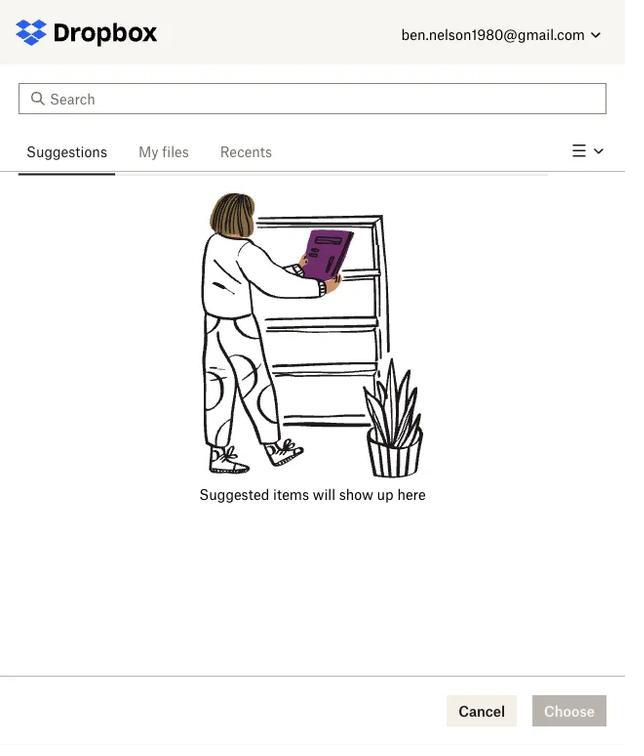 Task type: vqa. For each thing, say whether or not it's contained in the screenshot.
Deleted files at the left
no



Task type: describe. For each thing, give the bounding box(es) containing it.
files
[[162, 144, 189, 160]]

suggested items will show up here
[[200, 486, 426, 503]]

cancel
[[459, 703, 506, 719]]

items
[[273, 486, 309, 503]]

dropbox image
[[55, 22, 158, 47]]

my files tab
[[131, 128, 197, 175]]

suggestions
[[26, 144, 107, 160]]

here
[[398, 486, 426, 503]]

cancel button
[[447, 695, 518, 726]]

recents tab
[[213, 128, 280, 175]]

suggested
[[200, 486, 270, 503]]



Task type: locate. For each thing, give the bounding box(es) containing it.
tab list containing suggestions
[[19, 128, 549, 175]]

up
[[377, 486, 394, 503]]

my
[[139, 144, 159, 160]]

ben.nelson1980@gmail.com button
[[396, 16, 610, 53]]

suggestions tab
[[19, 128, 115, 175]]

Search text field
[[50, 88, 596, 109]]

recents
[[220, 144, 272, 160]]

tab list
[[19, 128, 549, 175]]

will
[[313, 486, 336, 503]]

my files
[[139, 144, 189, 160]]

show
[[340, 486, 374, 503]]

ben.nelson1980@gmail.com
[[402, 26, 586, 42]]



